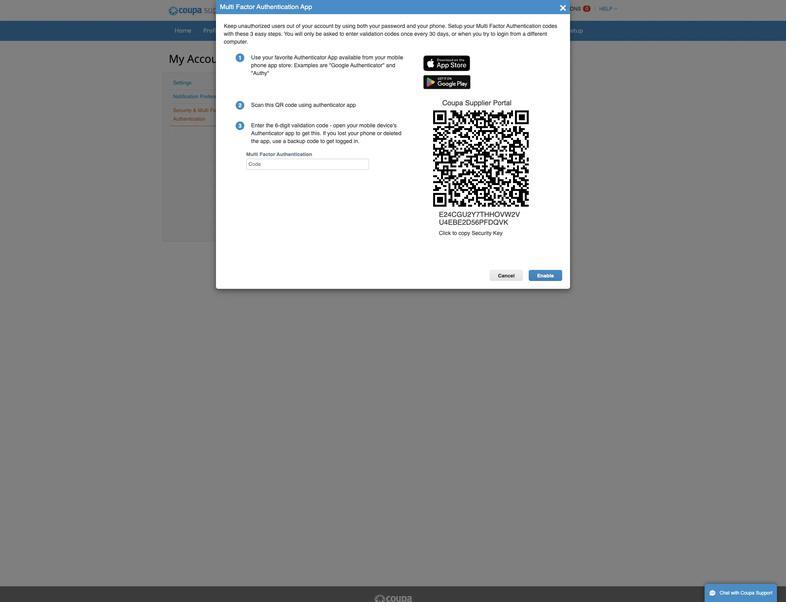 Task type: vqa. For each thing, say whether or not it's contained in the screenshot.
anti-bribery & anti-corruption
no



Task type: locate. For each thing, give the bounding box(es) containing it.
0 horizontal spatial with
[[224, 31, 234, 37]]

multi factor authentication down use
[[246, 151, 312, 157]]

select
[[384, 221, 398, 227]]

using
[[342, 23, 356, 29], [299, 102, 312, 108]]

this.
[[311, 130, 321, 137]]

1 horizontal spatial when
[[458, 31, 471, 37]]

using inside using sms, a code will be sent to your mobile phone number. enter verification code when prompted and select ok. sms rates apply.
[[292, 213, 306, 219]]

setup right the ons
[[567, 26, 583, 34]]

to inside e24cgu2y7thhovw2v u4ebe2d56pfdqvk click to copy security key
[[452, 230, 457, 236]]

0 vertical spatial you
[[473, 31, 482, 37]]

account
[[187, 51, 229, 66], [289, 107, 307, 112]]

None checkbox
[[252, 151, 257, 156]]

code down this. on the top left
[[307, 138, 319, 144]]

1 vertical spatial 3
[[239, 123, 242, 129]]

app inside enter the 6-digit validation code - open your mobile device's authenticator app to get this. if you lost your phone or deleted the app, use a backup code to get logged in.
[[285, 130, 294, 137]]

validation up this. on the top left
[[292, 122, 315, 129]]

open
[[333, 122, 346, 129]]

phone inside use your favorite authenticator app available from your mobile phone app store: examples are "google authenticator" and "authy"
[[251, 62, 266, 68]]

coupa left the support
[[741, 591, 755, 597]]

0 horizontal spatial enter
[[251, 122, 264, 129]]

to right sent
[[370, 213, 374, 219]]

or right days,
[[452, 31, 457, 37]]

1 vertical spatial a
[[283, 138, 286, 144]]

0 vertical spatial get
[[302, 130, 310, 137]]

0 horizontal spatial when
[[334, 221, 347, 227]]

1 vertical spatial coupa
[[741, 591, 755, 597]]

from up authenticator"
[[362, 54, 373, 61]]

authenticator up app,
[[251, 130, 284, 137]]

for
[[270, 107, 276, 112]]

0 vertical spatial security
[[232, 55, 258, 65]]

code right sms,
[[328, 213, 340, 219]]

using up store
[[292, 150, 306, 156]]

security inside my account security & multi factor authentication
[[232, 55, 258, 65]]

0 vertical spatial when
[[458, 31, 471, 37]]

available down device's in the top of the page
[[360, 150, 382, 156]]

setup up days,
[[448, 23, 462, 29]]

authentication
[[257, 3, 299, 11], [506, 23, 541, 29], [309, 55, 358, 65], [296, 73, 355, 85], [173, 116, 206, 122], [277, 151, 312, 157]]

a right use
[[283, 138, 286, 144]]

factor up login
[[489, 23, 505, 29]]

2 vertical spatial from
[[384, 150, 395, 156]]

0 horizontal spatial setup
[[448, 23, 462, 29]]

using right both
[[299, 102, 312, 108]]

1 horizontal spatial you
[[473, 31, 482, 37]]

get down disabled
[[327, 138, 334, 144]]

1 horizontal spatial will
[[341, 213, 349, 219]]

authenticator inside enter the 6-digit validation code - open your mobile device's authenticator app to get this. if you lost your phone or deleted the app, use a backup code to get logged in.
[[251, 130, 284, 137]]

to down if
[[320, 138, 325, 144]]

1 vertical spatial coupa supplier portal image
[[373, 595, 413, 603]]

1 vertical spatial when
[[334, 221, 347, 227]]

1 horizontal spatial security
[[232, 55, 258, 65]]

phone
[[251, 62, 266, 68], [360, 130, 376, 137], [426, 150, 442, 156], [406, 213, 421, 219]]

0 horizontal spatial get
[[302, 130, 310, 137]]

when right days,
[[458, 31, 471, 37]]

using for using sms, a code will be sent to your mobile phone number. enter verification code when prompted and select ok. sms rates apply.
[[292, 213, 306, 219]]

0 horizontal spatial account
[[187, 51, 229, 66]]

0 vertical spatial 3
[[250, 31, 253, 37]]

authentication inside security & multi factor authentication
[[173, 116, 206, 122]]

and
[[407, 23, 416, 29], [386, 62, 395, 68], [343, 107, 352, 112], [373, 221, 382, 227]]

the left app,
[[251, 138, 259, 144]]

1 vertical spatial &
[[193, 107, 196, 113]]

you
[[473, 31, 482, 37], [327, 130, 336, 137]]

30
[[429, 31, 436, 37]]

& up "authy"
[[260, 55, 265, 65]]

use your favorite authenticator app available from your mobile phone app store: examples are "google authenticator" and "authy"
[[251, 54, 403, 76]]

security
[[232, 55, 258, 65], [173, 107, 192, 113], [472, 230, 492, 236]]

a
[[523, 31, 526, 37], [283, 138, 286, 144], [323, 213, 326, 219]]

asn link
[[326, 24, 347, 36]]

factor inside security & multi factor authentication
[[210, 107, 225, 113]]

security up "authy"
[[232, 55, 258, 65]]

you left try
[[473, 31, 482, 37]]

business performance
[[423, 26, 485, 34]]

2 vertical spatial enable
[[537, 273, 554, 279]]

multi right "use"
[[267, 55, 284, 65]]

and left the select
[[373, 221, 382, 227]]

1 vertical spatial or
[[377, 130, 382, 137]]

1 horizontal spatial codes
[[543, 23, 557, 29]]

1 horizontal spatial from
[[384, 150, 395, 156]]

0 horizontal spatial the
[[251, 138, 259, 144]]

home link
[[170, 24, 197, 36]]

0 horizontal spatial security
[[173, 107, 192, 113]]

business performance link
[[418, 24, 490, 36]]

1 horizontal spatial &
[[260, 55, 265, 65]]

(login)
[[326, 107, 342, 112]]

1 horizontal spatial coupa supplier portal image
[[373, 595, 413, 603]]

using up the enter
[[342, 23, 356, 29]]

key
[[493, 230, 503, 236]]

validation inside enter the 6-digit validation code - open your mobile device's authenticator app to get this. if you lost your phone or deleted the app, use a backup code to get logged in.
[[292, 122, 315, 129]]

codes up "different"
[[543, 23, 557, 29]]

copy
[[459, 230, 470, 236]]

available inside using an authenticator app available from your mobile phone app store
[[360, 150, 382, 156]]

when inside keep unauthorized users out of your account by using both your password and your phone. setup your multi factor authentication codes with these 3 easy steps. you will only be asked to enter validation codes once every 30 days, or when you try to login from a different computer.
[[458, 31, 471, 37]]

1 using from the top
[[292, 150, 306, 156]]

computer.
[[224, 39, 248, 45]]

0 horizontal spatial from
[[362, 54, 373, 61]]

asn
[[331, 26, 342, 34]]

1 horizontal spatial or
[[452, 31, 457, 37]]

to left copy
[[452, 230, 457, 236]]

and inside keep unauthorized users out of your account by using both your password and your phone. setup your multi factor authentication codes with these 3 easy steps. you will only be asked to enter validation codes once every 30 days, or when you try to login from a different computer.
[[407, 23, 416, 29]]

performance
[[449, 26, 485, 34]]

enter inside using sms, a code will be sent to your mobile phone number. enter verification code when prompted and select ok. sms rates apply.
[[444, 213, 457, 219]]

authentication down are
[[296, 73, 355, 85]]

2 vertical spatial security
[[472, 230, 492, 236]]

available inside use your favorite authenticator app available from your mobile phone app store: examples are "google authenticator" and "authy"
[[339, 54, 361, 61]]

validation down both at the left top of the page
[[360, 31, 383, 37]]

1 horizontal spatial using
[[342, 23, 356, 29]]

get
[[302, 130, 310, 137], [327, 138, 334, 144]]

0 horizontal spatial validation
[[292, 122, 315, 129]]

a inside enter the 6-digit validation code - open your mobile device's authenticator app to get this. if you lost your phone or deleted the app, use a backup code to get logged in.
[[283, 138, 286, 144]]

security down notification
[[173, 107, 192, 113]]

1 vertical spatial from
[[362, 54, 373, 61]]

setup link
[[562, 24, 588, 36]]

1 horizontal spatial setup
[[567, 26, 583, 34]]

enter up apply.
[[444, 213, 457, 219]]

or inside keep unauthorized users out of your account by using both your password and your phone. setup your multi factor authentication codes with these 3 easy steps. you will only be asked to enter validation codes once every 30 days, or when you try to login from a different computer.
[[452, 31, 457, 37]]

authentication down "asked"
[[309, 55, 358, 65]]

1 vertical spatial account
[[289, 107, 307, 112]]

0 vertical spatial enter
[[251, 122, 264, 129]]

1 horizontal spatial with
[[731, 591, 740, 597]]

when
[[458, 31, 471, 37], [334, 221, 347, 227]]

0 vertical spatial using
[[342, 23, 356, 29]]

0 horizontal spatial you
[[327, 130, 336, 137]]

1 vertical spatial with
[[731, 591, 740, 597]]

phone inside using sms, a code will be sent to your mobile phone number. enter verification code when prompted and select ok. sms rates apply.
[[406, 213, 421, 219]]

authentication up "different"
[[506, 23, 541, 29]]

multi down notification preferences
[[198, 107, 209, 113]]

different
[[527, 31, 547, 37]]

1 horizontal spatial a
[[323, 213, 326, 219]]

&
[[260, 55, 265, 65], [193, 107, 196, 113]]

0 vertical spatial validation
[[360, 31, 383, 37]]

both
[[357, 23, 368, 29]]

0 vertical spatial account
[[187, 51, 229, 66]]

apply.
[[438, 221, 452, 227]]

Enable only for Payment Changes (Required for changing Legal Entity or Remit-To) radio
[[246, 94, 251, 104]]

1 horizontal spatial validation
[[360, 31, 383, 37]]

get left this. on the top left
[[302, 130, 310, 137]]

1 vertical spatial security
[[173, 107, 192, 113]]

authenticator down logged
[[315, 150, 348, 156]]

payment
[[353, 107, 374, 112]]

6-
[[275, 122, 280, 129]]

1 horizontal spatial coupa
[[741, 591, 755, 597]]

2 horizontal spatial security
[[472, 230, 492, 236]]

using sms, a code will be sent to your mobile phone number. enter verification code when prompted and select ok. sms rates apply.
[[292, 213, 457, 227]]

the left 6-
[[266, 122, 274, 129]]

a inside using sms, a code will be sent to your mobile phone number. enter verification code when prompted and select ok. sms rates apply.
[[323, 213, 326, 219]]

will
[[295, 31, 303, 37], [341, 213, 349, 219]]

with down keep
[[224, 31, 234, 37]]

0 vertical spatial using
[[292, 150, 306, 156]]

1 vertical spatial be
[[350, 213, 356, 219]]

factor inside my account security & multi factor authentication
[[286, 55, 307, 65]]

supplier
[[465, 99, 491, 107]]

3 left via
[[239, 123, 242, 129]]

a right sms,
[[323, 213, 326, 219]]

with right chat
[[731, 591, 740, 597]]

1 vertical spatial available
[[360, 150, 382, 156]]

2 using from the top
[[292, 213, 306, 219]]

app left if
[[302, 124, 315, 133]]

app down the in.
[[349, 150, 359, 156]]

setup inside keep unauthorized users out of your account by using both your password and your phone. setup your multi factor authentication codes with these 3 easy steps. you will only be asked to enter validation codes once every 30 days, or when you try to login from a different computer.
[[448, 23, 462, 29]]

e24cgu2y7thhovw2v u4ebe2d56pfdqvk click to copy security key
[[439, 211, 520, 236]]

multi factor authentication down examples
[[246, 73, 355, 85]]

3
[[250, 31, 253, 37], [239, 123, 242, 129]]

or inside enter the 6-digit validation code - open your mobile device's authenticator app to get this. if you lost your phone or deleted the app, use a backup code to get logged in.
[[377, 130, 382, 137]]

service/time
[[264, 26, 299, 34]]

your
[[302, 23, 313, 29], [369, 23, 380, 29], [417, 23, 428, 29], [464, 23, 475, 29], [262, 54, 273, 61], [375, 54, 386, 61], [347, 122, 358, 129], [348, 130, 359, 137], [396, 150, 407, 156], [376, 213, 387, 219]]

the
[[266, 122, 274, 129], [251, 138, 259, 144]]

1 vertical spatial codes
[[385, 31, 399, 37]]

1 vertical spatial enter
[[444, 213, 457, 219]]

phone inside enter the 6-digit validation code - open your mobile device's authenticator app to get this. if you lost your phone or deleted the app, use a backup code to get logged in.
[[360, 130, 376, 137]]

0 vertical spatial from
[[510, 31, 521, 37]]

notification
[[173, 94, 198, 100]]

authenticator
[[294, 54, 327, 61], [257, 124, 300, 133], [251, 130, 284, 137], [315, 150, 348, 156]]

multi factor authentication app
[[220, 3, 312, 11]]

keep
[[224, 23, 237, 29]]

account right both
[[289, 107, 307, 112]]

from inside use your favorite authenticator app available from your mobile phone app store: examples are "google authenticator" and "authy"
[[362, 54, 373, 61]]

0 horizontal spatial coupa
[[442, 99, 463, 107]]

using up verification
[[292, 213, 306, 219]]

0 vertical spatial coupa
[[442, 99, 463, 107]]

login
[[497, 31, 509, 37]]

and up the once
[[407, 23, 416, 29]]

0 horizontal spatial will
[[295, 31, 303, 37]]

authenticator up use
[[257, 124, 300, 133]]

app inside using an authenticator app available from your mobile phone app store
[[443, 150, 452, 156]]

2 horizontal spatial a
[[523, 31, 526, 37]]

1 horizontal spatial enter
[[444, 213, 457, 219]]

users
[[272, 23, 285, 29]]

code up if
[[316, 122, 328, 129]]

a left "different"
[[523, 31, 526, 37]]

my
[[169, 51, 184, 66]]

2
[[239, 102, 242, 108]]

and inside using sms, a code will be sent to your mobile phone number. enter verification code when prompted and select ok. sms rates apply.
[[373, 221, 382, 227]]

factor down preferences
[[210, 107, 225, 113]]

1 horizontal spatial be
[[350, 213, 356, 219]]

apple app store multi factor authentication app image
[[423, 55, 470, 71]]

service/time sheets link
[[259, 24, 324, 36]]

& down 'notification preferences' link
[[193, 107, 196, 113]]

codes down password in the top of the page
[[385, 31, 399, 37]]

0 vertical spatial with
[[224, 31, 234, 37]]

changes
[[375, 107, 396, 112]]

a inside keep unauthorized users out of your account by using both your password and your phone. setup your multi factor authentication codes with these 3 easy steps. you will only be asked to enter validation codes once every 30 days, or when you try to login from a different computer.
[[523, 31, 526, 37]]

1 horizontal spatial get
[[327, 138, 334, 144]]

0 vertical spatial or
[[452, 31, 457, 37]]

0 horizontal spatial using
[[299, 102, 312, 108]]

enter
[[251, 122, 264, 129], [444, 213, 457, 219]]

app
[[300, 3, 312, 11], [328, 54, 338, 61], [302, 124, 315, 133], [349, 150, 359, 156]]

support
[[756, 591, 773, 597]]

0 horizontal spatial coupa supplier portal image
[[163, 1, 264, 21]]

1 vertical spatial you
[[327, 130, 336, 137]]

coupa down google play store multi factor authentication app image
[[442, 99, 463, 107]]

"google
[[329, 62, 349, 68]]

1 vertical spatial validation
[[292, 122, 315, 129]]

be inside keep unauthorized users out of your account by using both your password and your phone. setup your multi factor authentication codes with these 3 easy steps. you will only be asked to enter validation codes once every 30 days, or when you try to login from a different computer.
[[316, 31, 322, 37]]

you inside keep unauthorized users out of your account by using both your password and your phone. setup your multi factor authentication codes with these 3 easy steps. you will only be asked to enter validation codes once every 30 days, or when you try to login from a different computer.
[[473, 31, 482, 37]]

authentication up users
[[257, 3, 299, 11]]

× button
[[560, 0, 566, 13]]

1 horizontal spatial account
[[289, 107, 307, 112]]

app
[[268, 62, 277, 68], [347, 102, 356, 108], [285, 130, 294, 137], [443, 150, 452, 156]]

be down the account
[[316, 31, 322, 37]]

enter up app,
[[251, 122, 264, 129]]

enable down app,
[[260, 150, 276, 156]]

3 down unauthorized
[[250, 31, 253, 37]]

portal
[[493, 99, 512, 107]]

logged
[[336, 138, 352, 144]]

authentication down notification
[[173, 116, 206, 122]]

security down u4ebe2d56pfdqvk
[[472, 230, 492, 236]]

1 vertical spatial using
[[299, 102, 312, 108]]

factor down you
[[286, 55, 307, 65]]

1 vertical spatial get
[[327, 138, 334, 144]]

use
[[251, 54, 261, 61]]

0 vertical spatial the
[[266, 122, 274, 129]]

multi inside security & multi factor authentication
[[198, 107, 209, 113]]

app,
[[260, 138, 271, 144]]

authenticator up examples
[[294, 54, 327, 61]]

1 vertical spatial will
[[341, 213, 349, 219]]

0 horizontal spatial codes
[[385, 31, 399, 37]]

security inside e24cgu2y7thhovw2v u4ebe2d56pfdqvk click to copy security key
[[472, 230, 492, 236]]

chat with coupa support button
[[705, 585, 777, 603]]

cancel
[[498, 273, 515, 279]]

available
[[339, 54, 361, 61], [360, 150, 382, 156]]

0 vertical spatial multi factor authentication
[[246, 73, 355, 85]]

0 vertical spatial available
[[339, 54, 361, 61]]

or down device's in the top of the page
[[377, 130, 382, 137]]

0 vertical spatial will
[[295, 31, 303, 37]]

and right authenticator"
[[386, 62, 395, 68]]

these
[[235, 31, 249, 37]]

app up "google
[[328, 54, 338, 61]]

add-ons link
[[528, 24, 561, 36]]

when left prompted in the top of the page
[[334, 221, 347, 227]]

available up "google
[[339, 54, 361, 61]]

multi up try
[[476, 23, 488, 29]]

enable right cancel
[[537, 273, 554, 279]]

mobile inside using sms, a code will be sent to your mobile phone number. enter verification code when prompted and select ok. sms rates apply.
[[388, 213, 404, 219]]

settings
[[173, 80, 192, 86]]

using inside using an authenticator app available from your mobile phone app store
[[292, 150, 306, 156]]

multi down via
[[246, 151, 258, 157]]

enable button
[[529, 270, 562, 281]]

from right login
[[510, 31, 521, 37]]

will down of
[[295, 31, 303, 37]]

this
[[265, 102, 274, 108]]

you right if
[[327, 130, 336, 137]]

0 horizontal spatial &
[[193, 107, 196, 113]]

0 horizontal spatial be
[[316, 31, 322, 37]]

chat with coupa support
[[720, 591, 773, 597]]

authenticator"
[[350, 62, 385, 68]]

0 vertical spatial &
[[260, 55, 265, 65]]

0 vertical spatial a
[[523, 31, 526, 37]]

coupa supplier portal image
[[163, 1, 264, 21], [373, 595, 413, 603]]

2 horizontal spatial from
[[510, 31, 521, 37]]

both
[[277, 107, 287, 112]]

1 vertical spatial using
[[292, 213, 306, 219]]

from down deleted
[[384, 150, 395, 156]]

app inside use your favorite authenticator app available from your mobile phone app store: examples are "google authenticator" and "authy"
[[328, 54, 338, 61]]

be left sent
[[350, 213, 356, 219]]

account down profile
[[187, 51, 229, 66]]

0 horizontal spatial 3
[[239, 123, 242, 129]]

factor down app,
[[260, 151, 275, 157]]

1 horizontal spatial 3
[[250, 31, 253, 37]]

0 horizontal spatial or
[[377, 130, 382, 137]]

2 vertical spatial a
[[323, 213, 326, 219]]

0 vertical spatial be
[[316, 31, 322, 37]]

will up prompted in the top of the page
[[341, 213, 349, 219]]

multi
[[220, 3, 234, 11], [476, 23, 488, 29], [267, 55, 284, 65], [246, 73, 266, 85], [198, 107, 209, 113], [246, 151, 258, 157]]

enable right enable for both account access (login) and payment changes 'radio'
[[252, 107, 268, 112]]

u4ebe2d56pfdqvk
[[439, 218, 508, 227]]

3 inside keep unauthorized users out of your account by using both your password and your phone. setup your multi factor authentication codes with these 3 easy steps. you will only be asked to enter validation codes once every 30 days, or when you try to login from a different computer.
[[250, 31, 253, 37]]

0 vertical spatial enable
[[252, 107, 268, 112]]

if
[[323, 130, 326, 137]]

be inside using sms, a code will be sent to your mobile phone number. enter verification code when prompted and select ok. sms rates apply.
[[350, 213, 356, 219]]

0 horizontal spatial a
[[283, 138, 286, 144]]



Task type: describe. For each thing, give the bounding box(es) containing it.
cancel button
[[490, 270, 523, 281]]

rates
[[424, 221, 437, 227]]

are
[[320, 62, 328, 68]]

setup inside "link"
[[567, 26, 583, 34]]

coupa supplier portal
[[442, 99, 512, 107]]

authenticator inside use your favorite authenticator app available from your mobile phone app store: examples are "google authenticator" and "authy"
[[294, 54, 327, 61]]

home
[[175, 26, 191, 34]]

phone inside using an authenticator app available from your mobile phone app store
[[426, 150, 442, 156]]

preferences
[[200, 94, 227, 100]]

authenticator inside using an authenticator app available from your mobile phone app store
[[315, 150, 348, 156]]

1 vertical spatial enable
[[260, 150, 276, 156]]

scan this qr code using authenticator app
[[251, 102, 356, 108]]

factor up unauthorized
[[236, 3, 255, 11]]

Multi Factor Authentication text field
[[246, 159, 369, 170]]

store:
[[279, 62, 293, 68]]

mobile inside enter the 6-digit validation code - open your mobile device's authenticator app to get this. if you lost your phone or deleted the app, use a backup code to get logged in.
[[359, 122, 376, 129]]

sheets
[[301, 26, 319, 34]]

to down by
[[340, 31, 344, 37]]

orders
[[233, 26, 252, 34]]

factor down store:
[[268, 73, 294, 85]]

app inside use your favorite authenticator app available from your mobile phone app store: examples are "google authenticator" and "authy"
[[268, 62, 277, 68]]

multi inside my account security & multi factor authentication
[[267, 55, 284, 65]]

account
[[314, 23, 334, 29]]

settings link
[[173, 80, 192, 86]]

scan
[[251, 102, 264, 108]]

verification
[[292, 221, 319, 227]]

add-ons
[[533, 26, 556, 34]]

Enable for Both Account Access (Login) and Payment Changes radio
[[246, 105, 251, 116]]

mobile inside using an authenticator app available from your mobile phone app store
[[408, 150, 425, 156]]

chat
[[720, 591, 730, 597]]

your inside using an authenticator app available from your mobile phone app store
[[396, 150, 407, 156]]

invoices link
[[349, 24, 381, 36]]

×
[[560, 0, 566, 13]]

sourcing link
[[492, 24, 526, 36]]

store
[[292, 158, 305, 164]]

authentication inside my account security & multi factor authentication
[[309, 55, 358, 65]]

to right try
[[491, 31, 496, 37]]

unauthorized
[[238, 23, 270, 29]]

enter the 6-digit validation code - open your mobile device's authenticator app to get this. if you lost your phone or deleted the app, use a backup code to get logged in.
[[251, 122, 402, 144]]

authenticator
[[313, 102, 345, 108]]

app up of
[[300, 3, 312, 11]]

my account security & multi factor authentication
[[169, 51, 358, 66]]

notification preferences link
[[173, 94, 227, 100]]

via
[[246, 124, 255, 133]]

code down sms,
[[320, 221, 332, 227]]

0 vertical spatial coupa supplier portal image
[[163, 1, 264, 21]]

access
[[308, 107, 325, 112]]

catalogs link
[[383, 24, 417, 36]]

& inside security & multi factor authentication
[[193, 107, 196, 113]]

authentication inside keep unauthorized users out of your account by using both your password and your phone. setup your multi factor authentication codes with these 3 easy steps. you will only be asked to enter validation codes once every 30 days, or when you try to login from a different computer.
[[506, 23, 541, 29]]

from inside using an authenticator app available from your mobile phone app store
[[384, 150, 395, 156]]

sms
[[411, 221, 423, 227]]

to inside using sms, a code will be sent to your mobile phone number. enter verification code when prompted and select ok. sms rates apply.
[[370, 213, 374, 219]]

catalogs
[[388, 26, 412, 34]]

security & multi factor authentication link
[[173, 107, 225, 122]]

when inside using sms, a code will be sent to your mobile phone number. enter verification code when prompted and select ok. sms rates apply.
[[334, 221, 347, 227]]

and inside use your favorite authenticator app available from your mobile phone app store: examples are "google authenticator" and "authy"
[[386, 62, 395, 68]]

keep unauthorized users out of your account by using both your password and your phone. setup your multi factor authentication codes with these 3 easy steps. you will only be asked to enter validation codes once every 30 days, or when you try to login from a different computer.
[[224, 23, 557, 45]]

click
[[439, 230, 451, 236]]

0 vertical spatial codes
[[543, 23, 557, 29]]

1
[[239, 55, 242, 61]]

sourcing
[[497, 26, 521, 34]]

enable inside enable button
[[537, 273, 554, 279]]

validation inside keep unauthorized users out of your account by using both your password and your phone. setup your multi factor authentication codes with these 3 easy steps. you will only be asked to enter validation codes once every 30 days, or when you try to login from a different computer.
[[360, 31, 383, 37]]

prompted
[[348, 221, 372, 227]]

in.
[[354, 138, 360, 144]]

multi inside keep unauthorized users out of your account by using both your password and your phone. setup your multi factor authentication codes with these 3 easy steps. you will only be asked to enter validation codes once every 30 days, or when you try to login from a different computer.
[[476, 23, 488, 29]]

digit
[[280, 122, 290, 129]]

try
[[483, 31, 489, 37]]

with inside button
[[731, 591, 740, 597]]

enable for both account access (login) and payment changes
[[252, 107, 396, 112]]

easy
[[255, 31, 266, 37]]

number.
[[423, 213, 443, 219]]

multi up enable only for payment changes (required for changing legal entity or remit-to) radio
[[246, 73, 266, 85]]

factor inside keep unauthorized users out of your account by using both your password and your phone. setup your multi factor authentication codes with these 3 easy steps. you will only be asked to enter validation codes once every 30 days, or when you try to login from a different computer.
[[489, 23, 505, 29]]

out
[[287, 23, 294, 29]]

only
[[304, 31, 314, 37]]

backup
[[288, 138, 305, 144]]

enter inside enter the 6-digit validation code - open your mobile device's authenticator app to get this. if you lost your phone or deleted the app, use a backup code to get logged in.
[[251, 122, 264, 129]]

phone.
[[430, 23, 447, 29]]

1 vertical spatial the
[[251, 138, 259, 144]]

to up backup at the left top
[[296, 130, 300, 137]]

orders link
[[228, 24, 257, 36]]

sent
[[358, 213, 368, 219]]

you
[[284, 31, 293, 37]]

of
[[296, 23, 300, 29]]

will inside using sms, a code will be sent to your mobile phone number. enter verification code when prompted and select ok. sms rates apply.
[[341, 213, 349, 219]]

business
[[423, 26, 448, 34]]

every
[[414, 31, 428, 37]]

1 horizontal spatial the
[[266, 122, 274, 129]]

using for using an authenticator app available from your mobile phone app store
[[292, 150, 306, 156]]

-
[[330, 122, 332, 129]]

an
[[308, 150, 314, 156]]

steps.
[[268, 31, 283, 37]]

device's
[[377, 122, 397, 129]]

from inside keep unauthorized users out of your account by using both your password and your phone. setup your multi factor authentication codes with these 3 easy steps. you will only be asked to enter validation codes once every 30 days, or when you try to login from a different computer.
[[510, 31, 521, 37]]

google play store multi factor authentication app image
[[423, 75, 470, 89]]

multi up keep
[[220, 3, 234, 11]]

code right "qr"
[[285, 102, 297, 108]]

security inside security & multi factor authentication
[[173, 107, 192, 113]]

e24cgu2y7thhovw2v
[[439, 211, 520, 219]]

profile link
[[198, 24, 226, 36]]

days,
[[437, 31, 450, 37]]

you inside enter the 6-digit validation code - open your mobile device's authenticator app to get this. if you lost your phone or deleted the app, use a backup code to get logged in.
[[327, 130, 336, 137]]

authentication up store
[[277, 151, 312, 157]]

qr
[[275, 102, 284, 108]]

enter
[[346, 31, 358, 37]]

mobile inside use your favorite authenticator app available from your mobile phone app store: examples are "google authenticator" and "authy"
[[387, 54, 403, 61]]

examples
[[294, 62, 318, 68]]

will inside keep unauthorized users out of your account by using both your password and your phone. setup your multi factor authentication codes with these 3 easy steps. you will only be asked to enter validation codes once every 30 days, or when you try to login from a different computer.
[[295, 31, 303, 37]]

disabled
[[317, 126, 337, 133]]

coupa inside button
[[741, 591, 755, 597]]

app inside using an authenticator app available from your mobile phone app store
[[349, 150, 359, 156]]

password
[[382, 23, 405, 29]]

add-
[[533, 26, 545, 34]]

your inside using sms, a code will be sent to your mobile phone number. enter verification code when prompted and select ok. sms rates apply.
[[376, 213, 387, 219]]

sms,
[[308, 213, 321, 219]]

service/time sheets
[[264, 26, 319, 34]]

and right (login)
[[343, 107, 352, 112]]

ok.
[[400, 221, 409, 227]]

notification preferences
[[173, 94, 227, 100]]

with inside keep unauthorized users out of your account by using both your password and your phone. setup your multi factor authentication codes with these 3 easy steps. you will only be asked to enter validation codes once every 30 days, or when you try to login from a different computer.
[[224, 31, 234, 37]]

using inside keep unauthorized users out of your account by using both your password and your phone. setup your multi factor authentication codes with these 3 easy steps. you will only be asked to enter validation codes once every 30 days, or when you try to login from a different computer.
[[342, 23, 356, 29]]

"authy"
[[251, 70, 269, 76]]

& inside my account security & multi factor authentication
[[260, 55, 265, 65]]

1 vertical spatial multi factor authentication
[[246, 151, 312, 157]]



